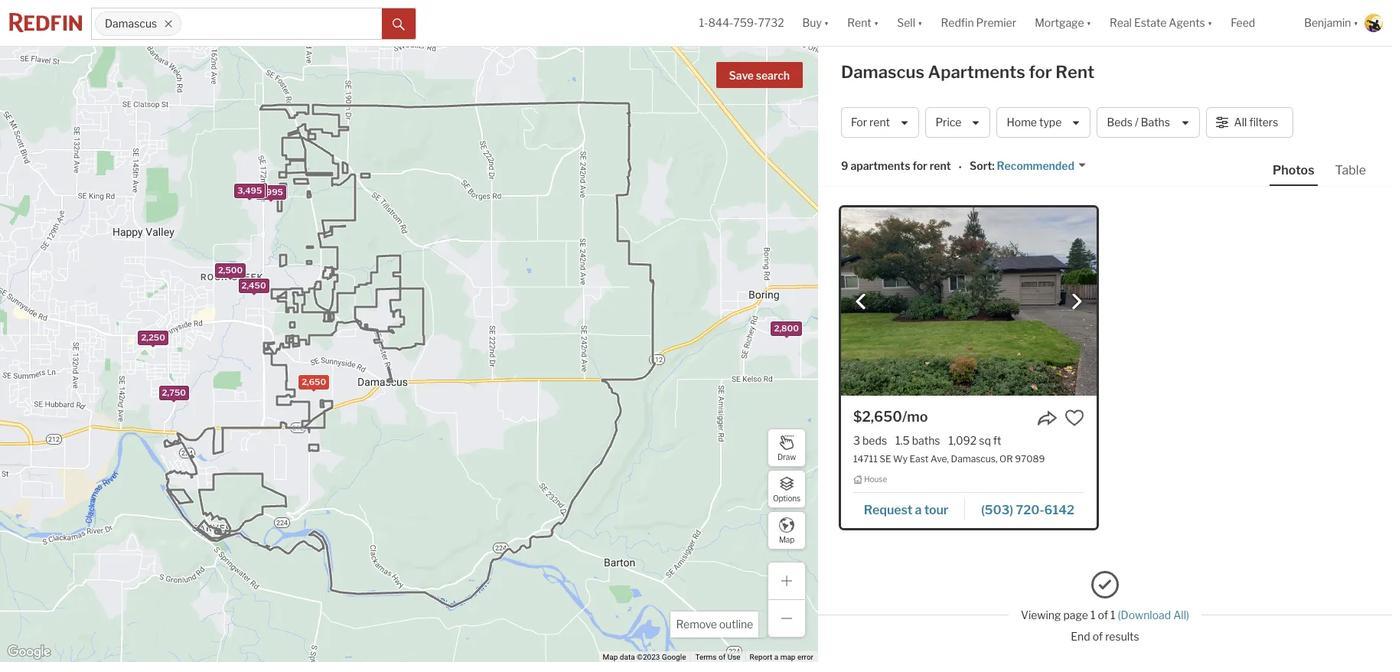 Task type: vqa. For each thing, say whether or not it's contained in the screenshot.
menu bar
no



Task type: describe. For each thing, give the bounding box(es) containing it.
(download
[[1118, 609, 1171, 622]]

next button image
[[1069, 294, 1085, 309]]

sell
[[897, 16, 916, 29]]

feed
[[1231, 16, 1255, 29]]

east
[[910, 453, 929, 465]]

home type
[[1007, 116, 1062, 129]]

buy
[[803, 16, 822, 29]]

house
[[864, 475, 887, 484]]

end of results
[[1071, 630, 1140, 643]]

844-
[[708, 16, 734, 29]]

all)
[[1174, 609, 1190, 622]]

price button
[[926, 107, 991, 138]]

damascus apartments for rent
[[841, 62, 1095, 82]]

remove outline button
[[671, 612, 759, 638]]

97089
[[1015, 453, 1045, 465]]

map for map data ©2023 google
[[603, 653, 618, 661]]

ft
[[993, 434, 1002, 447]]

map region
[[0, 0, 896, 662]]

real estate agents ▾
[[1110, 16, 1213, 29]]

benjamin
[[1304, 16, 1351, 29]]

$2,650 /mo
[[853, 409, 928, 425]]

map
[[780, 653, 796, 661]]

use
[[728, 653, 741, 661]]

redfin premier button
[[932, 0, 1026, 46]]

mortgage ▾ button
[[1035, 0, 1092, 46]]

recommended
[[997, 160, 1075, 173]]

outline
[[719, 618, 753, 631]]

all filters
[[1234, 116, 1279, 129]]

14711 se wy east ave, damascus, or 97089
[[853, 453, 1045, 465]]

2,650
[[301, 377, 326, 387]]

1,092
[[949, 434, 977, 447]]

wy
[[893, 453, 908, 465]]

submit search image
[[393, 18, 405, 30]]

terms of use link
[[695, 653, 741, 661]]

remove damascus image
[[164, 19, 173, 28]]

3,495
[[237, 186, 262, 196]]

request a tour
[[864, 503, 949, 517]]

buy ▾ button
[[793, 0, 838, 46]]

previous button image
[[853, 294, 869, 309]]

remove outline
[[676, 618, 753, 631]]

report
[[750, 653, 773, 661]]

table button
[[1332, 162, 1369, 184]]

1-844-759-7732 link
[[699, 16, 784, 29]]

recommended button
[[995, 159, 1087, 173]]

sell ▾ button
[[897, 0, 923, 46]]

map button
[[768, 511, 806, 550]]

1,092 sq ft
[[949, 434, 1002, 447]]

draw
[[778, 452, 796, 461]]

photo of 14711 se wy east ave, damascus, or 97089 image
[[841, 207, 1097, 396]]

9 apartments for rent •
[[841, 160, 962, 174]]

mortgage ▾
[[1035, 16, 1092, 29]]

3 beds
[[853, 434, 887, 447]]

feed button
[[1222, 0, 1295, 46]]

sell ▾ button
[[888, 0, 932, 46]]

options button
[[768, 470, 806, 508]]

terms
[[695, 653, 717, 661]]

baths
[[912, 434, 940, 447]]

$2,650
[[853, 409, 902, 425]]

baths
[[1141, 116, 1170, 129]]

(503)
[[981, 503, 1014, 517]]

damascus for damascus apartments for rent
[[841, 62, 925, 82]]

favorite button image
[[1065, 408, 1085, 428]]

estate
[[1134, 16, 1167, 29]]

price
[[936, 116, 962, 129]]

1-844-759-7732
[[699, 16, 784, 29]]

data
[[620, 653, 635, 661]]

sort
[[970, 160, 992, 173]]

report a map error link
[[750, 653, 814, 661]]

6142
[[1045, 503, 1075, 517]]

720-
[[1016, 503, 1045, 517]]

/
[[1135, 116, 1139, 129]]

7732
[[758, 16, 784, 29]]

ave,
[[931, 453, 949, 465]]

filters
[[1250, 116, 1279, 129]]

google image
[[4, 642, 54, 662]]

1 vertical spatial rent
[[1056, 62, 1095, 82]]

favorite button checkbox
[[1065, 408, 1085, 428]]

real estate agents ▾ button
[[1101, 0, 1222, 46]]

rent inside rent ▾ dropdown button
[[848, 16, 872, 29]]

2 1 from the left
[[1111, 609, 1116, 622]]

google
[[662, 653, 686, 661]]

request
[[864, 503, 913, 517]]

damascus,
[[951, 453, 998, 465]]

damascus for damascus
[[105, 17, 157, 30]]

viewing page 1 of 1 (download all)
[[1021, 609, 1190, 622]]



Task type: locate. For each thing, give the bounding box(es) containing it.
9
[[841, 160, 848, 173]]

error
[[798, 653, 814, 661]]

2,450
[[241, 280, 266, 291]]

remove
[[676, 618, 717, 631]]

None search field
[[182, 8, 382, 39]]

options
[[773, 493, 801, 503]]

0 horizontal spatial map
[[603, 653, 618, 661]]

1 horizontal spatial rent
[[930, 160, 951, 173]]

3 ▾ from the left
[[918, 16, 923, 29]]

of for results
[[1093, 630, 1103, 643]]

map inside button
[[779, 535, 795, 544]]

1 ▾ from the left
[[824, 16, 829, 29]]

sq
[[979, 434, 991, 447]]

map left data at the left
[[603, 653, 618, 661]]

▾ for rent ▾
[[874, 16, 879, 29]]

1 vertical spatial a
[[774, 653, 779, 661]]

save
[[729, 69, 754, 82]]

redfin premier
[[941, 16, 1017, 29]]

real
[[1110, 16, 1132, 29]]

user photo image
[[1365, 14, 1383, 32]]

▾ left sell on the right top of page
[[874, 16, 879, 29]]

4 ▾ from the left
[[1087, 16, 1092, 29]]

1
[[1091, 609, 1096, 622], [1111, 609, 1116, 622]]

1 right page
[[1091, 609, 1096, 622]]

▾ right mortgage
[[1087, 16, 1092, 29]]

3
[[853, 434, 860, 447]]

results
[[1105, 630, 1140, 643]]

0 vertical spatial map
[[779, 535, 795, 544]]

viewing
[[1021, 609, 1061, 622]]

for inside '9 apartments for rent •'
[[913, 160, 928, 173]]

mortgage ▾ button
[[1026, 0, 1101, 46]]

photos
[[1273, 163, 1315, 178]]

:
[[992, 160, 995, 173]]

for for rent
[[913, 160, 928, 173]]

1 vertical spatial map
[[603, 653, 618, 661]]

0 horizontal spatial 1
[[1091, 609, 1096, 622]]

▾ for benjamin ▾
[[1354, 16, 1359, 29]]

a
[[915, 503, 922, 517], [774, 653, 779, 661]]

rent inside '9 apartments for rent •'
[[930, 160, 951, 173]]

all
[[1234, 116, 1247, 129]]

0 vertical spatial rent
[[848, 16, 872, 29]]

a left tour
[[915, 503, 922, 517]]

▾ right agents
[[1208, 16, 1213, 29]]

1 1 from the left
[[1091, 609, 1096, 622]]

▾ right buy
[[824, 16, 829, 29]]

1 vertical spatial of
[[1093, 630, 1103, 643]]

0 vertical spatial rent
[[870, 116, 890, 129]]

rent right 'buy ▾'
[[848, 16, 872, 29]]

rent left • at right top
[[930, 160, 951, 173]]

1 vertical spatial for
[[913, 160, 928, 173]]

3,995
[[258, 187, 283, 197]]

1.5
[[896, 434, 910, 447]]

▾ for mortgage ▾
[[1087, 16, 1092, 29]]

0 horizontal spatial for
[[913, 160, 928, 173]]

a left the map
[[774, 653, 779, 661]]

photos button
[[1270, 162, 1332, 186]]

1 vertical spatial damascus
[[841, 62, 925, 82]]

/mo
[[902, 409, 928, 425]]

sell ▾
[[897, 16, 923, 29]]

apartments
[[851, 160, 911, 173]]

of up end of results on the bottom right of the page
[[1098, 609, 1108, 622]]

damascus left remove damascus icon
[[105, 17, 157, 30]]

a for tour
[[915, 503, 922, 517]]

apartments
[[928, 62, 1026, 82]]

report a map error
[[750, 653, 814, 661]]

for right apartments
[[913, 160, 928, 173]]

save search button
[[716, 62, 803, 88]]

2,800
[[774, 323, 799, 334]]

of for use
[[719, 653, 726, 661]]

end
[[1071, 630, 1091, 643]]

0 horizontal spatial rent
[[848, 16, 872, 29]]

(503) 720-6142 link
[[965, 496, 1085, 522]]

rent right for
[[870, 116, 890, 129]]

map down options
[[779, 535, 795, 544]]

map
[[779, 535, 795, 544], [603, 653, 618, 661]]

rent ▾ button
[[848, 0, 879, 46]]

▾ inside 'dropdown button'
[[1208, 16, 1213, 29]]

buy ▾
[[803, 16, 829, 29]]

home
[[1007, 116, 1037, 129]]

1 horizontal spatial 1
[[1111, 609, 1116, 622]]

0 vertical spatial for
[[1029, 62, 1052, 82]]

redfin
[[941, 16, 974, 29]]

0 horizontal spatial damascus
[[105, 17, 157, 30]]

beds
[[863, 434, 887, 447]]

of right end
[[1093, 630, 1103, 643]]

0 horizontal spatial rent
[[870, 116, 890, 129]]

map for map
[[779, 535, 795, 544]]

1 vertical spatial rent
[[930, 160, 951, 173]]

5 ▾ from the left
[[1208, 16, 1213, 29]]

6 ▾ from the left
[[1354, 16, 1359, 29]]

▾ left user photo
[[1354, 16, 1359, 29]]

rent
[[848, 16, 872, 29], [1056, 62, 1095, 82]]

1-
[[699, 16, 708, 29]]

type
[[1039, 116, 1062, 129]]

1 horizontal spatial damascus
[[841, 62, 925, 82]]

or
[[1000, 453, 1013, 465]]

2,500
[[218, 265, 242, 275]]

0 vertical spatial of
[[1098, 609, 1108, 622]]

beds / baths
[[1107, 116, 1170, 129]]

for
[[1029, 62, 1052, 82], [913, 160, 928, 173]]

a inside button
[[915, 503, 922, 517]]

0 vertical spatial a
[[915, 503, 922, 517]]

rent
[[870, 116, 890, 129], [930, 160, 951, 173]]

0 vertical spatial damascus
[[105, 17, 157, 30]]

terms of use
[[695, 653, 741, 661]]

for up home type button
[[1029, 62, 1052, 82]]

rent down mortgage ▾ button
[[1056, 62, 1095, 82]]

draw button
[[768, 429, 806, 467]]

rent ▾
[[848, 16, 879, 29]]

mortgage
[[1035, 16, 1084, 29]]

2 ▾ from the left
[[874, 16, 879, 29]]

premier
[[976, 16, 1017, 29]]

beds / baths button
[[1097, 107, 1200, 138]]

0 horizontal spatial a
[[774, 653, 779, 661]]

1 horizontal spatial rent
[[1056, 62, 1095, 82]]

1.5 baths
[[896, 434, 940, 447]]

3,200
[[239, 184, 264, 195]]

2,250
[[141, 332, 165, 343]]

home type button
[[997, 107, 1091, 138]]

rent ▾ button
[[838, 0, 888, 46]]

▾ right sell on the right top of page
[[918, 16, 923, 29]]

beds
[[1107, 116, 1133, 129]]

1 up end of results on the bottom right of the page
[[1111, 609, 1116, 622]]

1 horizontal spatial map
[[779, 535, 795, 544]]

rent inside button
[[870, 116, 890, 129]]

©2023
[[637, 653, 660, 661]]

1 horizontal spatial for
[[1029, 62, 1052, 82]]

for rent
[[851, 116, 890, 129]]

2 vertical spatial of
[[719, 653, 726, 661]]

map data ©2023 google
[[603, 653, 686, 661]]

real estate agents ▾ link
[[1110, 0, 1213, 46]]

a for map
[[774, 653, 779, 661]]

▾ for sell ▾
[[918, 16, 923, 29]]

search
[[756, 69, 790, 82]]

benjamin ▾
[[1304, 16, 1359, 29]]

(download all) link
[[1118, 609, 1190, 622]]

▾ for buy ▾
[[824, 16, 829, 29]]

damascus up the for rent button
[[841, 62, 925, 82]]

sort :
[[970, 160, 995, 173]]

759-
[[734, 16, 758, 29]]

page
[[1064, 609, 1088, 622]]

for for rent
[[1029, 62, 1052, 82]]

•
[[959, 160, 962, 174]]

of left use
[[719, 653, 726, 661]]

1 horizontal spatial a
[[915, 503, 922, 517]]



